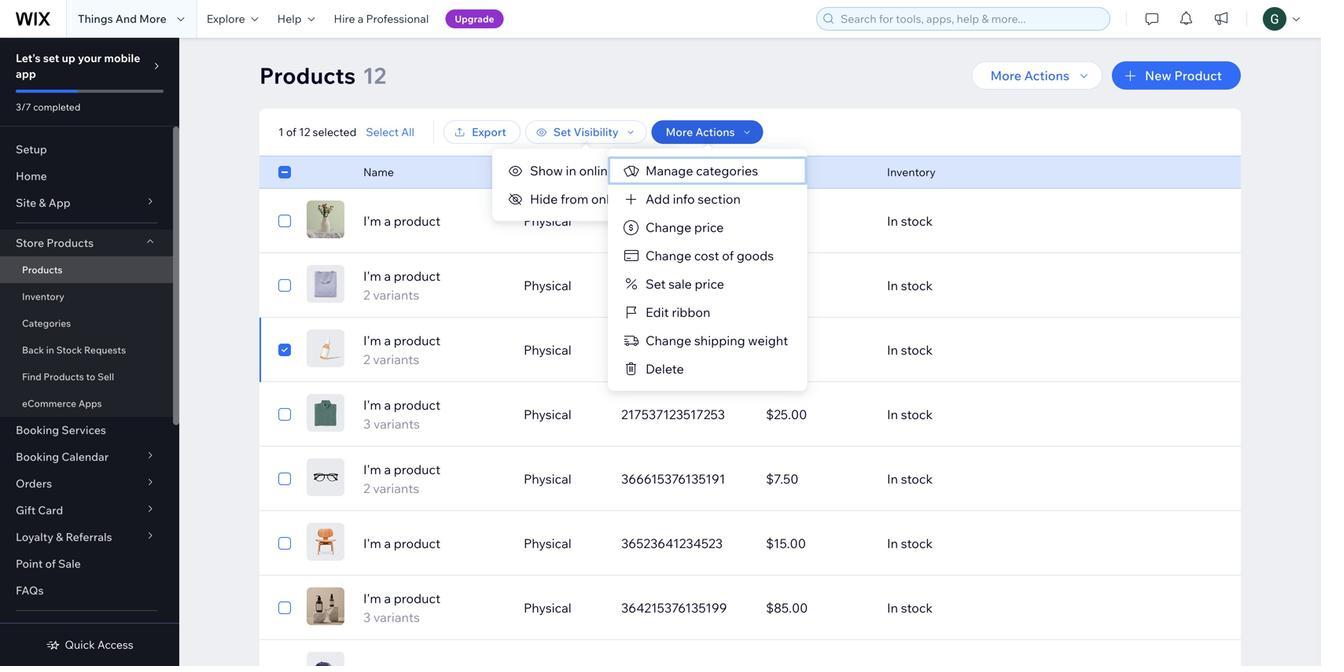 Task type: vqa. For each thing, say whether or not it's contained in the screenshot.
bottommost Wix
no



Task type: describe. For each thing, give the bounding box(es) containing it.
in for stock
[[46, 344, 54, 356]]

in for 364115376135191
[[887, 342, 898, 358]]

explore
[[207, 12, 245, 26]]

in for 364215376135191
[[887, 213, 898, 229]]

1 i'm from the top
[[363, 213, 381, 229]]

364215375135191
[[621, 278, 726, 293]]

i'm a product 3 variants for 217537123517253
[[363, 397, 441, 432]]

type
[[524, 165, 549, 179]]

edit ribbon button
[[608, 298, 807, 326]]

i'm for 364115376135191
[[363, 333, 381, 348]]

in for 36523641234523
[[887, 536, 898, 551]]

Search for tools, apps, help & more... field
[[836, 8, 1105, 30]]

app
[[16, 67, 36, 81]]

$20.00
[[766, 278, 808, 293]]

completed
[[33, 101, 80, 113]]

card
[[38, 503, 63, 517]]

show in online store button
[[492, 156, 679, 185]]

variants for 364215375135191
[[373, 287, 419, 303]]

physical link for 364215376135199
[[514, 589, 612, 627]]

i'm a product 3 variants for 364215376135199
[[363, 591, 441, 625]]

back in stock requests
[[22, 344, 126, 356]]

product
[[1174, 68, 1222, 83]]

i'm for 364215375135191
[[363, 268, 381, 284]]

weight
[[748, 333, 788, 348]]

i'm for 217537123517253
[[363, 397, 381, 413]]

menu containing show in online store
[[492, 156, 679, 213]]

6 product from the top
[[394, 536, 441, 551]]

$85.00 for 364215376135191
[[766, 213, 808, 229]]

change cost of goods
[[646, 248, 774, 263]]

ecommerce
[[22, 398, 76, 409]]

name
[[363, 165, 394, 179]]

stock for 366615376135191
[[901, 471, 933, 487]]

find products to sell
[[22, 371, 114, 383]]

edit ribbon
[[646, 304, 710, 320]]

sell
[[97, 371, 114, 383]]

mobile
[[104, 51, 140, 65]]

more actions button
[[972, 61, 1103, 90]]

364215376135199 link
[[612, 589, 757, 627]]

variants for 364215376135199
[[373, 609, 420, 625]]

$20.00 link
[[757, 267, 878, 304]]

stock for 364215376135199
[[901, 600, 933, 616]]

set visibility
[[553, 125, 619, 139]]

and
[[115, 12, 137, 26]]

add info section
[[646, 191, 741, 207]]

in for 366615376135191
[[887, 471, 898, 487]]

in for online
[[566, 163, 576, 179]]

select all
[[366, 125, 414, 139]]

i'm a product 2 variants for 366615376135191
[[363, 462, 441, 496]]

booking services link
[[0, 417, 173, 444]]

0 vertical spatial inventory
[[887, 165, 936, 179]]

of for 12
[[286, 125, 296, 139]]

& for site
[[39, 196, 46, 210]]

0 vertical spatial more
[[139, 12, 166, 26]]

stock for 36523641234523
[[901, 536, 933, 551]]

export button
[[443, 120, 520, 144]]

$7.50
[[766, 471, 799, 487]]

home link
[[0, 163, 173, 190]]

3/7
[[16, 101, 31, 113]]

in stock link for 364215375135191
[[878, 267, 1175, 304]]

loyalty
[[16, 530, 53, 544]]

referrals
[[66, 530, 112, 544]]

goods
[[737, 248, 774, 263]]

in stock link for 36523641234523
[[878, 525, 1175, 562]]

$10.00 link
[[757, 331, 878, 369]]

$85.00 for 364215376135199
[[766, 600, 808, 616]]

i'm a product link for 36523641234523
[[354, 534, 514, 553]]

36523641234523 link
[[612, 525, 757, 562]]

in stock link for 366615376135191
[[878, 460, 1175, 498]]

menu containing manage categories
[[608, 156, 807, 383]]

stock for 364115376135191
[[901, 342, 933, 358]]

physical link for 364115376135191
[[514, 331, 612, 369]]

physical for 217537123517253
[[524, 407, 572, 422]]

actions for more actions button
[[695, 125, 735, 139]]

delete
[[646, 361, 684, 377]]

physical link for 366615376135191
[[514, 460, 612, 498]]

quick access button
[[46, 638, 133, 652]]

up
[[62, 51, 75, 65]]

setup link
[[0, 136, 173, 163]]

change price
[[646, 219, 724, 235]]

364215376135191
[[621, 213, 725, 229]]

physical link for 364215375135191
[[514, 267, 612, 304]]

site & app button
[[0, 190, 173, 216]]

let's set up your mobile app
[[16, 51, 140, 81]]

all
[[401, 125, 414, 139]]

36523641234523
[[621, 536, 723, 551]]

your
[[78, 51, 102, 65]]

faqs link
[[0, 577, 173, 604]]

product for 364215376135199
[[394, 591, 441, 606]]

loyalty & referrals
[[16, 530, 112, 544]]

more actions button
[[652, 120, 763, 144]]

set sale price
[[646, 276, 724, 292]]

booking calendar button
[[0, 444, 173, 470]]

physical for 366615376135191
[[524, 471, 572, 487]]

366615376135191
[[621, 471, 725, 487]]

booking services
[[16, 423, 106, 437]]

in stock for 364215375135191
[[887, 278, 933, 293]]

2 for 364115376135191
[[363, 352, 370, 367]]

in stock link for 364215376135191
[[878, 202, 1175, 240]]

1 vertical spatial price
[[695, 276, 724, 292]]

1 product from the top
[[394, 213, 441, 229]]

change for change cost of goods
[[646, 248, 691, 263]]

categories
[[696, 163, 758, 179]]

loyalty & referrals button
[[0, 524, 173, 550]]

$7.50 link
[[757, 460, 878, 498]]

i'm a product for 36523641234523
[[363, 536, 441, 551]]

change for change price
[[646, 219, 691, 235]]

set
[[43, 51, 59, 65]]

inventory link
[[0, 283, 173, 310]]

$25.00 link
[[757, 396, 878, 433]]

variants for 366615376135191
[[373, 480, 419, 496]]

help
[[277, 12, 302, 26]]

hide from online store button
[[492, 185, 679, 213]]

gift card button
[[0, 497, 173, 524]]

products inside dropdown button
[[47, 236, 94, 250]]

let's
[[16, 51, 41, 65]]

apps
[[78, 398, 102, 409]]

364215376135199
[[621, 600, 727, 616]]

app
[[49, 196, 70, 210]]

physical link for 217537123517253
[[514, 396, 612, 433]]

3 for 364215376135199
[[363, 609, 371, 625]]

delete button
[[608, 355, 807, 383]]

store products button
[[0, 230, 173, 256]]

online for from
[[591, 191, 627, 207]]

i'm for 364215376135199
[[363, 591, 381, 606]]

section
[[698, 191, 741, 207]]

physical for 364215376135199
[[524, 600, 572, 616]]

sale
[[58, 557, 81, 571]]

categories
[[22, 317, 71, 329]]

export
[[472, 125, 506, 139]]

add
[[646, 191, 670, 207]]

hire a professional
[[334, 12, 429, 26]]



Task type: locate. For each thing, give the bounding box(es) containing it.
0 vertical spatial i'm a product 2 variants
[[363, 268, 441, 303]]

gift card
[[16, 503, 63, 517]]

add info section button
[[608, 185, 807, 213]]

store for hide from online store
[[630, 191, 660, 207]]

3 i'm a product 2 variants from the top
[[363, 462, 441, 496]]

0 vertical spatial set
[[553, 125, 571, 139]]

of for sale
[[45, 557, 56, 571]]

2 menu from the left
[[608, 156, 807, 383]]

stock for 364215375135191
[[901, 278, 933, 293]]

selected
[[313, 125, 357, 139]]

shipping
[[694, 333, 745, 348]]

& right site
[[39, 196, 46, 210]]

orders button
[[0, 470, 173, 497]]

1 vertical spatial actions
[[695, 125, 735, 139]]

1 horizontal spatial more actions
[[991, 68, 1069, 83]]

edit
[[646, 304, 669, 320]]

3 product from the top
[[394, 333, 441, 348]]

to
[[86, 371, 95, 383]]

change up delete
[[646, 333, 691, 348]]

2 in from the top
[[887, 278, 898, 293]]

back
[[22, 344, 44, 356]]

0 vertical spatial 3
[[363, 416, 371, 432]]

3 change from the top
[[646, 333, 691, 348]]

1 vertical spatial online
[[591, 191, 627, 207]]

$85.00 down $15.00 at the bottom right
[[766, 600, 808, 616]]

in stock link for 364115376135191
[[878, 331, 1175, 369]]

0 vertical spatial &
[[39, 196, 46, 210]]

set inside button
[[646, 276, 666, 292]]

2
[[363, 287, 370, 303], [363, 352, 370, 367], [363, 480, 370, 496]]

1 horizontal spatial of
[[286, 125, 296, 139]]

1 vertical spatial of
[[722, 248, 734, 263]]

online inside the show in online store button
[[579, 163, 615, 179]]

$25.00
[[766, 407, 807, 422]]

in stock for 364215376135191
[[887, 213, 933, 229]]

2 variants from the top
[[373, 352, 419, 367]]

3 in stock link from the top
[[878, 331, 1175, 369]]

1 vertical spatial store
[[630, 191, 660, 207]]

product
[[394, 213, 441, 229], [394, 268, 441, 284], [394, 333, 441, 348], [394, 397, 441, 413], [394, 462, 441, 477], [394, 536, 441, 551], [394, 591, 441, 606]]

3 in from the top
[[887, 342, 898, 358]]

1 horizontal spatial actions
[[1024, 68, 1069, 83]]

new
[[1145, 68, 1172, 83]]

2 booking from the top
[[16, 450, 59, 464]]

1 3 from the top
[[363, 416, 371, 432]]

change price button
[[608, 213, 807, 241]]

5 in from the top
[[887, 471, 898, 487]]

0 horizontal spatial inventory
[[22, 291, 64, 302]]

more actions for more actions dropdown button
[[991, 68, 1069, 83]]

2 physical from the top
[[524, 278, 572, 293]]

set left sale
[[646, 276, 666, 292]]

4 physical link from the top
[[514, 396, 612, 433]]

i'm a product link for 364215376135191
[[354, 212, 514, 230]]

1 physical link from the top
[[514, 202, 612, 240]]

3 stock from the top
[[901, 342, 933, 358]]

point
[[16, 557, 43, 571]]

0 horizontal spatial actions
[[695, 125, 735, 139]]

0 vertical spatial booking
[[16, 423, 59, 437]]

1 vertical spatial i'm a product 3 variants
[[363, 591, 441, 625]]

sale
[[669, 276, 692, 292]]

3 physical from the top
[[524, 342, 572, 358]]

change inside "button"
[[646, 248, 691, 263]]

1 of 12 selected
[[278, 125, 357, 139]]

3 variants from the top
[[373, 416, 420, 432]]

3 in stock from the top
[[887, 342, 933, 358]]

calendar
[[62, 450, 109, 464]]

$10.00
[[766, 342, 807, 358]]

$85.00 link for 364215376135199
[[757, 589, 878, 627]]

2 change from the top
[[646, 248, 691, 263]]

364215376135191 link
[[612, 202, 757, 240]]

6 i'm from the top
[[363, 536, 381, 551]]

2 vertical spatial 2
[[363, 480, 370, 496]]

products down store
[[22, 264, 62, 276]]

1 in from the top
[[887, 213, 898, 229]]

1 i'm a product link from the top
[[354, 212, 514, 230]]

& inside dropdown button
[[39, 196, 46, 210]]

0 vertical spatial i'm a product link
[[354, 212, 514, 230]]

2 horizontal spatial of
[[722, 248, 734, 263]]

store up add on the top of the page
[[618, 163, 648, 179]]

$85.00 link down $15.00 link
[[757, 589, 878, 627]]

more down the 'search for tools, apps, help & more...' field
[[991, 68, 1022, 83]]

hire a professional link
[[324, 0, 438, 38]]

visibility
[[574, 125, 619, 139]]

3
[[363, 416, 371, 432], [363, 609, 371, 625]]

of right cost
[[722, 248, 734, 263]]

inventory inside sidebar element
[[22, 291, 64, 302]]

1 2 from the top
[[363, 287, 370, 303]]

1 change from the top
[[646, 219, 691, 235]]

1 vertical spatial change
[[646, 248, 691, 263]]

i'm a product 2 variants for 364215375135191
[[363, 268, 441, 303]]

hide from online store
[[530, 191, 660, 207]]

variants
[[373, 287, 419, 303], [373, 352, 419, 367], [373, 416, 420, 432], [373, 480, 419, 496], [373, 609, 420, 625]]

things and more
[[78, 12, 166, 26]]

1 vertical spatial i'm a product
[[363, 536, 441, 551]]

booking for booking services
[[16, 423, 59, 437]]

1 vertical spatial set
[[646, 276, 666, 292]]

1 vertical spatial 2
[[363, 352, 370, 367]]

show in online store
[[530, 163, 648, 179]]

5 in stock link from the top
[[878, 460, 1175, 498]]

2 $85.00 from the top
[[766, 600, 808, 616]]

0 vertical spatial $85.00
[[766, 213, 808, 229]]

i'm a product
[[363, 213, 441, 229], [363, 536, 441, 551]]

1 vertical spatial booking
[[16, 450, 59, 464]]

booking calendar
[[16, 450, 109, 464]]

1 in stock link from the top
[[878, 202, 1175, 240]]

None checkbox
[[278, 163, 291, 182], [278, 212, 291, 230], [278, 276, 291, 295], [278, 405, 291, 424], [278, 469, 291, 488], [278, 534, 291, 553], [278, 598, 291, 617], [278, 163, 291, 182], [278, 212, 291, 230], [278, 276, 291, 295], [278, 405, 291, 424], [278, 469, 291, 488], [278, 534, 291, 553], [278, 598, 291, 617]]

product for 364115376135191
[[394, 333, 441, 348]]

physical link for 36523641234523
[[514, 525, 612, 562]]

stock for 364215376135191
[[901, 213, 933, 229]]

5 product from the top
[[394, 462, 441, 477]]

1 horizontal spatial 12
[[363, 62, 386, 89]]

i'm for 366615376135191
[[363, 462, 381, 477]]

select all button
[[366, 125, 414, 139]]

more actions inside dropdown button
[[991, 68, 1069, 83]]

7 physical from the top
[[524, 600, 572, 616]]

$85.00
[[766, 213, 808, 229], [766, 600, 808, 616]]

1 variants from the top
[[373, 287, 419, 303]]

new product
[[1145, 68, 1222, 83]]

6 physical link from the top
[[514, 525, 612, 562]]

2 vertical spatial change
[[646, 333, 691, 348]]

a
[[358, 12, 364, 26], [384, 213, 391, 229], [384, 268, 391, 284], [384, 333, 391, 348], [384, 397, 391, 413], [384, 462, 391, 477], [384, 536, 391, 551], [384, 591, 391, 606]]

0 horizontal spatial 12
[[299, 125, 310, 139]]

in stock link for 364215376135199
[[878, 589, 1175, 627]]

& inside 'dropdown button'
[[56, 530, 63, 544]]

0 horizontal spatial of
[[45, 557, 56, 571]]

products up products link
[[47, 236, 94, 250]]

change
[[646, 219, 691, 235], [646, 248, 691, 263], [646, 333, 691, 348]]

setup
[[16, 142, 47, 156]]

of left sale
[[45, 557, 56, 571]]

364115376135191 link
[[612, 331, 757, 369]]

None checkbox
[[278, 341, 291, 359]]

more for more actions button
[[666, 125, 693, 139]]

in inside 'link'
[[46, 344, 54, 356]]

quick access
[[65, 638, 133, 652]]

requests
[[84, 344, 126, 356]]

products up ecommerce apps
[[44, 371, 84, 383]]

12 right 1
[[299, 125, 310, 139]]

categories link
[[0, 310, 173, 337]]

of inside point of sale 'link'
[[45, 557, 56, 571]]

store down sku
[[630, 191, 660, 207]]

set for set sale price
[[646, 276, 666, 292]]

online right from at top
[[591, 191, 627, 207]]

product for 364215375135191
[[394, 268, 441, 284]]

actions inside dropdown button
[[1024, 68, 1069, 83]]

3 2 from the top
[[363, 480, 370, 496]]

in right back at the bottom
[[46, 344, 54, 356]]

4 product from the top
[[394, 397, 441, 413]]

more up manage
[[666, 125, 693, 139]]

menu
[[492, 156, 679, 213], [608, 156, 807, 383]]

i'm a product 2 variants for 364115376135191
[[363, 333, 441, 367]]

online for in
[[579, 163, 615, 179]]

in stock link
[[878, 202, 1175, 240], [878, 267, 1175, 304], [878, 331, 1175, 369], [878, 396, 1175, 433], [878, 460, 1175, 498], [878, 525, 1175, 562], [878, 589, 1175, 627]]

price down change cost of goods
[[695, 276, 724, 292]]

3/7 completed
[[16, 101, 80, 113]]

1 horizontal spatial set
[[646, 276, 666, 292]]

1 vertical spatial in
[[46, 344, 54, 356]]

variants for 217537123517253
[[373, 416, 420, 432]]

1 vertical spatial i'm a product 2 variants
[[363, 333, 441, 367]]

0 vertical spatial online
[[579, 163, 615, 179]]

0 horizontal spatial set
[[553, 125, 571, 139]]

1 vertical spatial inventory
[[22, 291, 64, 302]]

1 vertical spatial 12
[[299, 125, 310, 139]]

3 physical link from the top
[[514, 331, 612, 369]]

1 menu from the left
[[492, 156, 679, 213]]

inventory
[[887, 165, 936, 179], [22, 291, 64, 302]]

7 in from the top
[[887, 600, 898, 616]]

sku
[[621, 165, 644, 179]]

1
[[278, 125, 284, 139]]

more inside more actions dropdown button
[[991, 68, 1022, 83]]

1 in stock from the top
[[887, 213, 933, 229]]

i'm a product for 364215376135191
[[363, 213, 441, 229]]

find products to sell link
[[0, 363, 173, 390]]

of right 1
[[286, 125, 296, 139]]

1 vertical spatial $85.00 link
[[757, 589, 878, 627]]

0 vertical spatial of
[[286, 125, 296, 139]]

7 in stock link from the top
[[878, 589, 1175, 627]]

0 horizontal spatial &
[[39, 196, 46, 210]]

0 vertical spatial in
[[566, 163, 576, 179]]

0 vertical spatial store
[[618, 163, 648, 179]]

in stock for 366615376135191
[[887, 471, 933, 487]]

change for change shipping weight
[[646, 333, 691, 348]]

0 vertical spatial i'm a product
[[363, 213, 441, 229]]

2 2 from the top
[[363, 352, 370, 367]]

more actions inside button
[[666, 125, 735, 139]]

1 horizontal spatial inventory
[[887, 165, 936, 179]]

7 in stock from the top
[[887, 600, 933, 616]]

booking down ecommerce
[[16, 423, 59, 437]]

3 for 217537123517253
[[363, 416, 371, 432]]

stock
[[56, 344, 82, 356]]

price
[[694, 219, 724, 235], [695, 276, 724, 292]]

site
[[16, 196, 36, 210]]

5 physical link from the top
[[514, 460, 612, 498]]

variants for 364115376135191
[[373, 352, 419, 367]]

store for show in online store
[[618, 163, 648, 179]]

$15.00 link
[[757, 525, 878, 562]]

2 vertical spatial of
[[45, 557, 56, 571]]

booking inside dropdown button
[[16, 450, 59, 464]]

actions
[[1024, 68, 1069, 83], [695, 125, 735, 139]]

&
[[39, 196, 46, 210], [56, 530, 63, 544]]

site & app
[[16, 196, 70, 210]]

6 physical from the top
[[524, 536, 572, 551]]

change up 364215375135191
[[646, 248, 691, 263]]

2 in stock from the top
[[887, 278, 933, 293]]

store
[[16, 236, 44, 250]]

2 i'm from the top
[[363, 268, 381, 284]]

stock for 217537123517253
[[901, 407, 933, 422]]

online up hide from online store
[[579, 163, 615, 179]]

1 i'm a product from the top
[[363, 213, 441, 229]]

1 vertical spatial more
[[991, 68, 1022, 83]]

5 physical from the top
[[524, 471, 572, 487]]

in for 364215376135199
[[887, 600, 898, 616]]

more
[[139, 12, 166, 26], [991, 68, 1022, 83], [666, 125, 693, 139]]

2 horizontal spatial more
[[991, 68, 1022, 83]]

4 variants from the top
[[373, 480, 419, 496]]

6 in stock link from the top
[[878, 525, 1175, 562]]

orders
[[16, 477, 52, 490]]

price up change cost of goods
[[694, 219, 724, 235]]

0 vertical spatial actions
[[1024, 68, 1069, 83]]

back in stock requests link
[[0, 337, 173, 363]]

1 vertical spatial $85.00
[[766, 600, 808, 616]]

a inside hire a professional link
[[358, 12, 364, 26]]

2 for 366615376135191
[[363, 480, 370, 496]]

2 for 364215375135191
[[363, 287, 370, 303]]

4 stock from the top
[[901, 407, 933, 422]]

1 horizontal spatial in
[[566, 163, 576, 179]]

more actions for more actions button
[[666, 125, 735, 139]]

1 i'm a product 3 variants from the top
[[363, 397, 441, 432]]

364215375135191 link
[[612, 267, 757, 304]]

6 in stock from the top
[[887, 536, 933, 551]]

1 vertical spatial 3
[[363, 609, 371, 625]]

366615376135191 link
[[612, 460, 757, 498]]

4 in stock link from the top
[[878, 396, 1175, 433]]

2 3 from the top
[[363, 609, 371, 625]]

manage
[[646, 163, 693, 179]]

1 $85.00 link from the top
[[757, 202, 878, 240]]

booking up orders
[[16, 450, 59, 464]]

in for 217537123517253
[[887, 407, 898, 422]]

change down add on the top of the page
[[646, 219, 691, 235]]

actions inside button
[[695, 125, 735, 139]]

1 stock from the top
[[901, 213, 933, 229]]

more right the 'and'
[[139, 12, 166, 26]]

$85.00 link for 364215376135191
[[757, 202, 878, 240]]

i'm a product 3 variants
[[363, 397, 441, 432], [363, 591, 441, 625]]

4 in from the top
[[887, 407, 898, 422]]

physical for 364215375135191
[[524, 278, 572, 293]]

stock
[[901, 213, 933, 229], [901, 278, 933, 293], [901, 342, 933, 358], [901, 407, 933, 422], [901, 471, 933, 487], [901, 536, 933, 551], [901, 600, 933, 616]]

7 physical link from the top
[[514, 589, 612, 627]]

& for loyalty
[[56, 530, 63, 544]]

booking for booking calendar
[[16, 450, 59, 464]]

0 vertical spatial $85.00 link
[[757, 202, 878, 240]]

7 stock from the top
[[901, 600, 933, 616]]

2 stock from the top
[[901, 278, 933, 293]]

things
[[78, 12, 113, 26]]

2 $85.00 link from the top
[[757, 589, 878, 627]]

products
[[260, 62, 356, 89], [47, 236, 94, 250], [22, 264, 62, 276], [44, 371, 84, 383]]

physical for 364115376135191
[[524, 342, 572, 358]]

1 vertical spatial &
[[56, 530, 63, 544]]

6 stock from the top
[[901, 536, 933, 551]]

product for 217537123517253
[[394, 397, 441, 413]]

products up 1 of 12 selected
[[260, 62, 356, 89]]

of inside change cost of goods "button"
[[722, 248, 734, 263]]

physical link for 364215376135191
[[514, 202, 612, 240]]

0 horizontal spatial more actions
[[666, 125, 735, 139]]

2 vertical spatial i'm a product 2 variants
[[363, 462, 441, 496]]

12 up select
[[363, 62, 386, 89]]

1 horizontal spatial &
[[56, 530, 63, 544]]

in right show
[[566, 163, 576, 179]]

1 $85.00 from the top
[[766, 213, 808, 229]]

2 product from the top
[[394, 268, 441, 284]]

2 i'm a product 3 variants from the top
[[363, 591, 441, 625]]

0 horizontal spatial in
[[46, 344, 54, 356]]

$85.00 link up $20.00 "link"
[[757, 202, 878, 240]]

manage categories
[[646, 163, 758, 179]]

1 booking from the top
[[16, 423, 59, 437]]

set for set visibility
[[553, 125, 571, 139]]

5 stock from the top
[[901, 471, 933, 487]]

1 vertical spatial more actions
[[666, 125, 735, 139]]

6 in from the top
[[887, 536, 898, 551]]

online inside hide from online store button
[[591, 191, 627, 207]]

set left visibility
[[553, 125, 571, 139]]

quick
[[65, 638, 95, 652]]

1 physical from the top
[[524, 213, 572, 229]]

2 vertical spatial more
[[666, 125, 693, 139]]

0 vertical spatial change
[[646, 219, 691, 235]]

4 physical from the top
[[524, 407, 572, 422]]

faqs
[[16, 584, 44, 597]]

in stock for 364215376135199
[[887, 600, 933, 616]]

1 vertical spatial i'm a product link
[[354, 534, 514, 553]]

in inside button
[[566, 163, 576, 179]]

7 product from the top
[[394, 591, 441, 606]]

in stock for 36523641234523
[[887, 536, 933, 551]]

0 vertical spatial 12
[[363, 62, 386, 89]]

sidebar element
[[0, 38, 179, 666]]

5 in stock from the top
[[887, 471, 933, 487]]

2 i'm a product 2 variants from the top
[[363, 333, 441, 367]]

2 in stock link from the top
[[878, 267, 1175, 304]]

in stock
[[887, 213, 933, 229], [887, 278, 933, 293], [887, 342, 933, 358], [887, 407, 933, 422], [887, 471, 933, 487], [887, 536, 933, 551], [887, 600, 933, 616]]

ribbon
[[672, 304, 710, 320]]

in stock for 217537123517253
[[887, 407, 933, 422]]

physical link
[[514, 202, 612, 240], [514, 267, 612, 304], [514, 331, 612, 369], [514, 396, 612, 433], [514, 460, 612, 498], [514, 525, 612, 562], [514, 589, 612, 627]]

set inside button
[[553, 125, 571, 139]]

4 in stock from the top
[[887, 407, 933, 422]]

product for 366615376135191
[[394, 462, 441, 477]]

in stock for 364115376135191
[[887, 342, 933, 358]]

0 vertical spatial 2
[[363, 287, 370, 303]]

5 i'm from the top
[[363, 462, 381, 477]]

$85.00 link
[[757, 202, 878, 240], [757, 589, 878, 627]]

7 i'm from the top
[[363, 591, 381, 606]]

1 horizontal spatial more
[[666, 125, 693, 139]]

2 i'm a product link from the top
[[354, 534, 514, 553]]

physical for 364215376135191
[[524, 213, 572, 229]]

more inside more actions button
[[666, 125, 693, 139]]

0 vertical spatial i'm a product 3 variants
[[363, 397, 441, 432]]

upgrade button
[[445, 9, 504, 28]]

point of sale link
[[0, 550, 173, 577]]

set
[[553, 125, 571, 139], [646, 276, 666, 292]]

$85.00 up goods
[[766, 213, 808, 229]]

physical for 36523641234523
[[524, 536, 572, 551]]

in stock link for 217537123517253
[[878, 396, 1175, 433]]

0 vertical spatial more actions
[[991, 68, 1069, 83]]

set sale price button
[[608, 270, 807, 298]]

0 horizontal spatial more
[[139, 12, 166, 26]]

upgrade
[[455, 13, 494, 25]]

12
[[363, 62, 386, 89], [299, 125, 310, 139]]

in for 364215375135191
[[887, 278, 898, 293]]

1 i'm a product 2 variants from the top
[[363, 268, 441, 303]]

2 i'm a product from the top
[[363, 536, 441, 551]]

0 vertical spatial price
[[694, 219, 724, 235]]

physical
[[524, 213, 572, 229], [524, 278, 572, 293], [524, 342, 572, 358], [524, 407, 572, 422], [524, 471, 572, 487], [524, 536, 572, 551], [524, 600, 572, 616]]

4 i'm from the top
[[363, 397, 381, 413]]

new product button
[[1112, 61, 1241, 90]]

3 i'm from the top
[[363, 333, 381, 348]]

5 variants from the top
[[373, 609, 420, 625]]

more for more actions dropdown button
[[991, 68, 1022, 83]]

2 physical link from the top
[[514, 267, 612, 304]]

& right loyalty
[[56, 530, 63, 544]]

actions for more actions dropdown button
[[1024, 68, 1069, 83]]

select
[[366, 125, 399, 139]]



